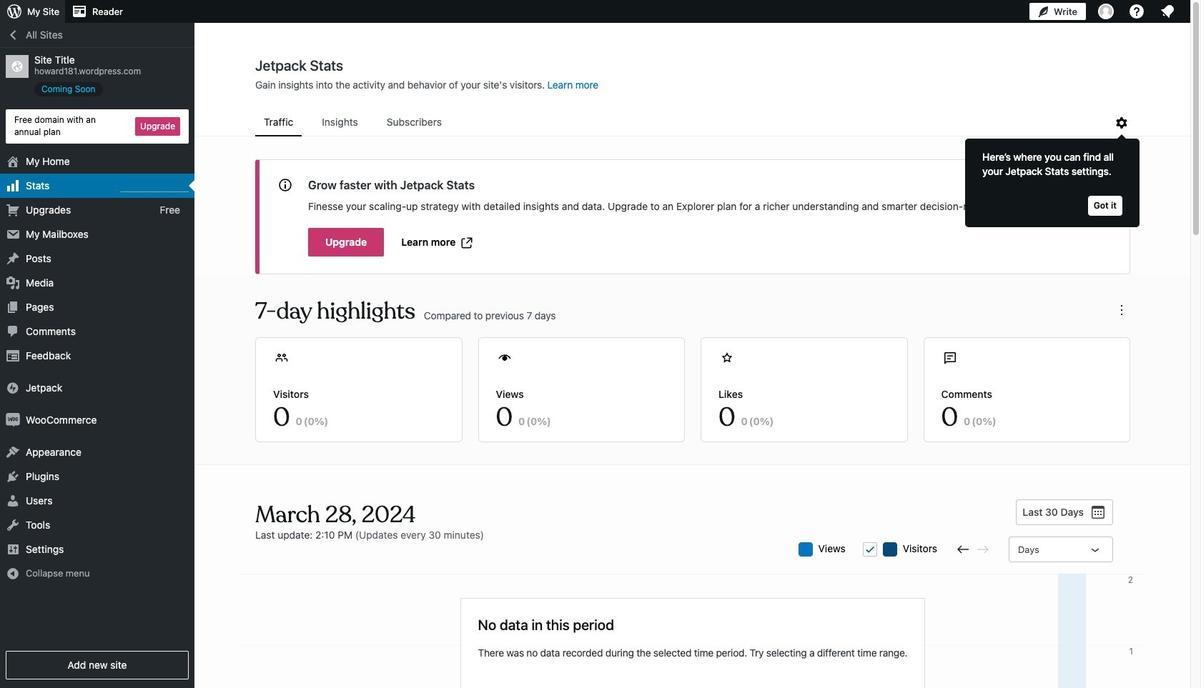 Task type: describe. For each thing, give the bounding box(es) containing it.
1 img image from the top
[[6, 381, 20, 395]]

manage your notifications image
[[1160, 3, 1177, 20]]

jetpack stats main content
[[195, 57, 1191, 689]]

my profile image
[[1099, 4, 1115, 19]]

close image
[[1096, 177, 1113, 195]]

menu inside jetpack stats main content
[[255, 109, 1114, 137]]



Task type: locate. For each thing, give the bounding box(es) containing it.
highest hourly views 0 image
[[121, 183, 189, 192]]

1 vertical spatial img image
[[6, 413, 20, 427]]

tooltip
[[959, 132, 1140, 227]]

menu
[[255, 109, 1114, 137]]

0 vertical spatial img image
[[6, 381, 20, 395]]

help image
[[1129, 3, 1146, 20]]

none checkbox inside jetpack stats main content
[[863, 543, 878, 557]]

2 img image from the top
[[6, 413, 20, 427]]

img image
[[6, 381, 20, 395], [6, 413, 20, 427]]

None checkbox
[[863, 543, 878, 557]]



